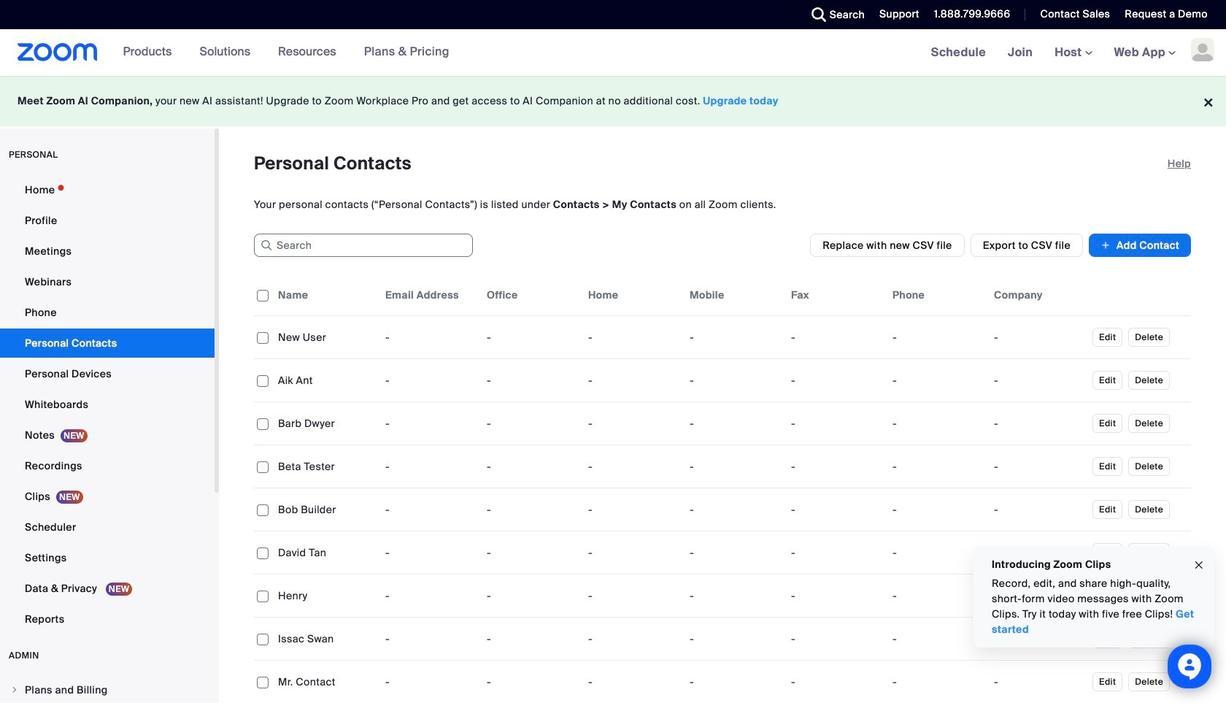 Task type: vqa. For each thing, say whether or not it's contained in the screenshot.
"All" at the top left
no



Task type: locate. For each thing, give the bounding box(es) containing it.
banner
[[0, 29, 1227, 77]]

footer
[[0, 76, 1227, 126]]

menu item
[[0, 676, 215, 703]]

application
[[254, 275, 1191, 703]]

Search Contacts Input text field
[[254, 234, 473, 257]]

cell
[[786, 323, 887, 352], [887, 323, 989, 352], [989, 323, 1090, 352], [786, 366, 887, 395], [887, 366, 989, 395], [989, 366, 1090, 395], [786, 409, 887, 438], [887, 409, 989, 438], [989, 409, 1090, 438], [786, 452, 887, 481], [887, 452, 989, 481], [989, 452, 1090, 481], [786, 495, 887, 524], [887, 495, 989, 524], [989, 495, 1090, 524], [786, 538, 887, 567], [887, 538, 989, 567], [989, 538, 1090, 567], [786, 581, 887, 610], [887, 581, 989, 610], [989, 581, 1090, 610], [786, 624, 887, 653], [887, 624, 989, 653], [989, 624, 1090, 653]]

product information navigation
[[98, 29, 461, 76]]

profile picture image
[[1191, 38, 1215, 61]]

personal menu menu
[[0, 175, 215, 635]]



Task type: describe. For each thing, give the bounding box(es) containing it.
right image
[[10, 686, 19, 694]]

meetings navigation
[[920, 29, 1227, 77]]

close image
[[1194, 557, 1205, 573]]

add image
[[1101, 238, 1111, 253]]

zoom logo image
[[18, 43, 98, 61]]



